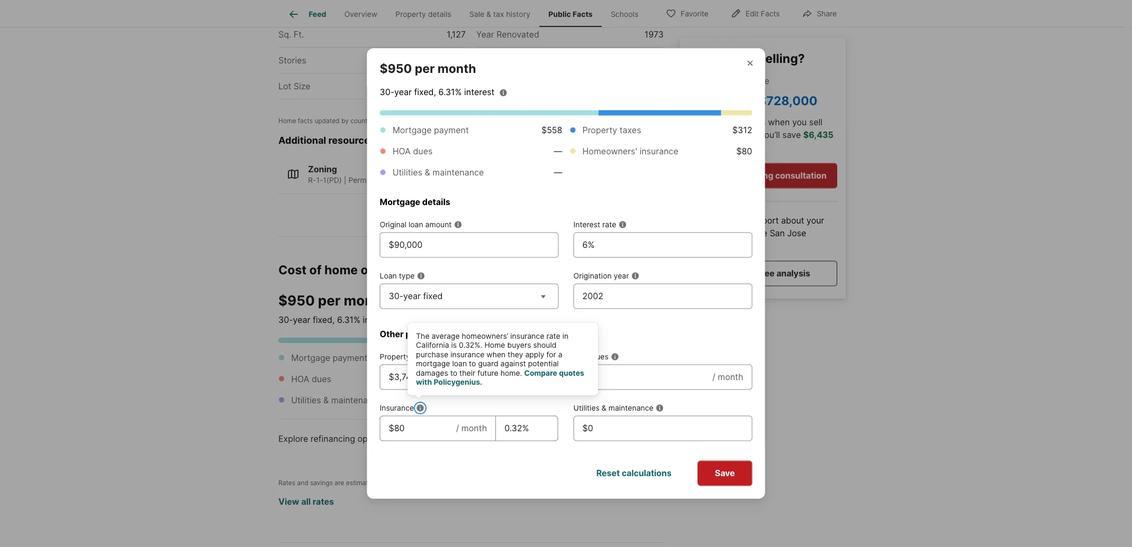 Task type: vqa. For each thing, say whether or not it's contained in the screenshot.
right "/ month"
yes



Task type: locate. For each thing, give the bounding box(es) containing it.
utilities down quotes in the bottom of the page
[[574, 404, 600, 413]]

0 horizontal spatial a
[[558, 350, 562, 359]]

favorite
[[681, 9, 709, 18]]

0 vertical spatial $950
[[380, 61, 412, 76]]

utilities
[[393, 168, 422, 178], [291, 396, 321, 406], [574, 404, 600, 413]]

with
[[689, 130, 706, 140], [416, 378, 432, 387]]

jose
[[787, 228, 806, 239]]

baths
[[278, 4, 301, 14]]

1 vertical spatial payment
[[333, 353, 367, 364]]

loan
[[409, 220, 423, 229], [452, 360, 467, 369]]

built
[[497, 4, 514, 14]]

public
[[548, 10, 571, 19]]

2 year from the top
[[476, 29, 494, 40]]

cost
[[278, 263, 307, 278]]

homeowners' insurance for $950 per month
[[488, 374, 584, 385]]

utilities up explore
[[291, 396, 321, 406]]

0 vertical spatial with
[[689, 130, 706, 140]]

per down cost of home ownership
[[318, 293, 341, 310]]

utilities & maintenance for fixed,
[[393, 168, 484, 178]]

1 year from the top
[[476, 4, 494, 14]]

0 vertical spatial $950 per month
[[380, 61, 476, 76]]

of up price
[[744, 51, 756, 66]]

facts inside tab
[[573, 10, 593, 19]]

facts for public facts
[[573, 10, 593, 19]]

2 vertical spatial hoa
[[291, 374, 309, 385]]

origination
[[574, 272, 612, 281]]

mortgage payment
[[393, 125, 469, 135], [291, 353, 367, 364]]

sale & tax history tab
[[460, 2, 539, 27]]

&
[[486, 10, 491, 19], [425, 168, 430, 178], [323, 396, 329, 406], [602, 404, 606, 413]]

1 vertical spatial details
[[422, 197, 450, 207]]

0 horizontal spatial /
[[456, 424, 459, 434]]

mortgage for month
[[291, 353, 330, 364]]

30- down loan type
[[389, 291, 403, 302]]

will
[[455, 480, 464, 487]]

1 vertical spatial homeowners'
[[488, 374, 542, 385]]

0 horizontal spatial payment
[[333, 353, 367, 364]]

1 vertical spatial home
[[485, 341, 505, 350]]

taxes
[[620, 125, 641, 135], [412, 353, 431, 362], [525, 353, 546, 364]]

2 horizontal spatial maintenance
[[609, 404, 653, 413]]

1 horizontal spatial /
[[464, 372, 467, 383]]

lot
[[278, 81, 291, 92]]

1 vertical spatial of
[[309, 263, 322, 278]]

rate
[[602, 220, 616, 229], [546, 332, 560, 341]]

to up the policygenius.
[[450, 369, 457, 378]]

taxes for $950 per month
[[525, 353, 546, 364]]

0 vertical spatial fixed,
[[414, 87, 436, 97]]

insurance
[[380, 404, 414, 413]]

2023
[[429, 118, 445, 125]]

1 vertical spatial with
[[416, 378, 432, 387]]

1 vertical spatial $558
[[446, 353, 467, 364]]

0 horizontal spatial home
[[278, 118, 296, 125]]

payment for fixed,
[[434, 125, 469, 135]]

home left facts at the left of the page
[[278, 118, 296, 125]]

& inside tab
[[486, 10, 491, 19]]

1 horizontal spatial payment
[[434, 125, 469, 135]]

1 horizontal spatial rates
[[400, 480, 415, 487]]

utilities & maintenance for month
[[291, 396, 383, 406]]

home down homeowners'
[[485, 341, 505, 350]]

0 vertical spatial mortgage
[[393, 125, 432, 135]]

fixed,
[[414, 87, 436, 97], [313, 315, 335, 325]]

policygenius.
[[434, 378, 482, 387]]

sell
[[809, 117, 823, 127]]

0 horizontal spatial utilities
[[291, 396, 321, 406]]

payment inside $950 per month dialog
[[434, 125, 469, 135]]

estimated
[[689, 76, 729, 86]]

1 horizontal spatial with
[[689, 130, 706, 140]]

average
[[432, 332, 460, 341]]

utilities for year
[[393, 168, 422, 178]]

details
[[428, 10, 451, 19], [422, 197, 450, 207]]

1 horizontal spatial hoa
[[393, 146, 411, 157]]

compare quotes with policygenius.
[[416, 369, 584, 387]]

0 horizontal spatial $558
[[446, 353, 467, 364]]

property taxes for 30-year fixed, 6.31% interest
[[582, 125, 641, 135]]

hoa for fixed,
[[393, 146, 411, 157]]

and right actual
[[417, 480, 428, 487]]

0 vertical spatial homeowners'
[[582, 146, 637, 157]]

0 vertical spatial mortgage payment
[[393, 125, 469, 135]]

1 horizontal spatial facts
[[761, 9, 780, 18]]

1 vertical spatial to
[[450, 369, 457, 378]]

reset calculations button
[[579, 461, 689, 487]]

purchase
[[416, 350, 448, 359]]

when up the guard
[[487, 350, 506, 359]]

you
[[792, 117, 807, 127]]

rate right interest
[[602, 220, 616, 229]]

home down 'get'
[[689, 228, 711, 239]]

overview tab
[[335, 2, 386, 27]]

hoa
[[393, 146, 411, 157], [574, 353, 589, 362], [291, 374, 309, 385]]

in-
[[717, 216, 728, 226]]

details up 1,127
[[428, 10, 451, 19]]

rates right all
[[313, 497, 334, 508]]

buyers
[[738, 117, 766, 127], [507, 341, 531, 350]]

0 vertical spatial to
[[469, 360, 476, 369]]

home inside %. home buyers should purchase insurance when they apply for a mortgage loan to guard against potential damages to their future home.
[[485, 341, 505, 350]]

1 vertical spatial loan
[[452, 360, 467, 369]]

$558 for $950 per month
[[446, 353, 467, 364]]

edit
[[746, 9, 759, 18]]

0 horizontal spatial of
[[309, 263, 322, 278]]

mortgage payment for month
[[291, 353, 367, 364]]

1 horizontal spatial home
[[485, 341, 505, 350]]

single-
[[387, 176, 412, 185]]

0 horizontal spatial hoa
[[291, 374, 309, 385]]

0 vertical spatial payment
[[434, 125, 469, 135]]

per
[[415, 61, 435, 76], [318, 293, 341, 310]]

free
[[758, 269, 775, 279]]

interest up other
[[363, 315, 393, 325]]

schools tab
[[602, 2, 647, 27]]

homeowners' insurance inside $950 per month dialog
[[582, 146, 678, 157]]

year renovated
[[476, 29, 539, 40]]

1 horizontal spatial 6.31%
[[438, 87, 462, 97]]

0 horizontal spatial mortgage payment
[[291, 353, 367, 364]]

2 vertical spatial 30-
[[278, 315, 293, 325]]

interest
[[574, 220, 600, 229]]

and
[[737, 228, 752, 239], [297, 480, 308, 487], [417, 480, 428, 487]]

and right the rates
[[297, 480, 308, 487]]

original loan amount
[[380, 220, 452, 229]]

0 horizontal spatial rate
[[546, 332, 560, 341]]

rates right actual
[[400, 480, 415, 487]]

None text field
[[582, 239, 743, 252], [389, 371, 456, 384], [504, 371, 549, 384], [582, 371, 704, 384], [389, 423, 448, 435], [582, 423, 743, 435], [582, 239, 743, 252], [389, 371, 456, 384], [504, 371, 549, 384], [582, 371, 704, 384], [389, 423, 448, 435], [582, 423, 743, 435]]

0 vertical spatial loan
[[409, 220, 423, 229]]

$558 for 30-year fixed, 6.31% interest
[[541, 125, 562, 135]]

taxes for 30-year fixed, 6.31% interest
[[620, 125, 641, 135]]

a for schedule
[[740, 171, 744, 181]]

buyers up the plus,
[[738, 117, 766, 127]]

payments
[[406, 329, 447, 340]]

2 horizontal spatial hoa
[[574, 353, 589, 362]]

interest down 1
[[464, 87, 495, 97]]

details inside tab
[[428, 10, 451, 19]]

1 vertical spatial home
[[324, 263, 358, 278]]

details up amount
[[422, 197, 450, 207]]

loan up their
[[452, 360, 467, 369]]

0 horizontal spatial dues
[[312, 374, 331, 385]]

$558 inside $950 per month dialog
[[541, 125, 562, 135]]

more
[[716, 117, 736, 127]]

0 vertical spatial hoa dues
[[393, 146, 433, 157]]

loan type
[[380, 272, 415, 281]]

year up on
[[394, 87, 412, 97]]

2 horizontal spatial hoa dues
[[574, 353, 609, 362]]

facts
[[298, 118, 313, 125]]

$950 per month down cost of home ownership
[[278, 293, 387, 310]]

facts
[[761, 9, 780, 18], [573, 10, 593, 19]]

reset calculations
[[596, 469, 672, 479]]

facts right edit
[[761, 9, 780, 18]]

property taxes for $950 per month
[[488, 353, 546, 364]]

a
[[740, 171, 744, 181], [751, 269, 756, 279], [558, 350, 562, 359]]

details inside $950 per month dialog
[[422, 197, 450, 207]]

to up their
[[469, 360, 476, 369]]

30- up records
[[380, 87, 394, 97]]

property details tab
[[386, 2, 460, 27]]

utilities up mortgage details
[[393, 168, 422, 178]]

reach
[[689, 117, 713, 127]]

view all rates
[[278, 497, 334, 508]]

with down reach
[[689, 130, 706, 140]]

0 horizontal spatial property taxes
[[380, 353, 431, 362]]

$312
[[732, 125, 752, 135]]

with inside compare quotes with policygenius.
[[416, 378, 432, 387]]

0 vertical spatial 6.31%
[[438, 87, 462, 97]]

0 vertical spatial a
[[740, 171, 744, 181]]

year down cost
[[293, 315, 310, 325]]

$950 per month
[[380, 61, 476, 76], [278, 293, 387, 310]]

rates
[[400, 480, 415, 487], [313, 497, 334, 508]]

buyers up they
[[507, 341, 531, 350]]

with inside reach more buyers when you sell with redfin. plus, you'll save
[[689, 130, 706, 140]]

1 horizontal spatial mortgage payment
[[393, 125, 469, 135]]

damages
[[416, 369, 448, 378]]

1 horizontal spatial a
[[740, 171, 744, 181]]

savings left will
[[430, 480, 453, 487]]

mortgage payment for fixed,
[[393, 125, 469, 135]]

.
[[445, 118, 447, 125]]

for
[[546, 350, 556, 359]]

interest
[[464, 87, 495, 97], [363, 315, 393, 325]]

in
[[562, 332, 569, 341]]

fixed
[[423, 291, 443, 302]]

1 horizontal spatial maintenance
[[433, 168, 484, 178]]

0 vertical spatial year
[[476, 4, 494, 14]]

should
[[533, 341, 557, 350]]

2 horizontal spatial dues
[[591, 353, 609, 362]]

1 horizontal spatial loan
[[452, 360, 467, 369]]

records
[[373, 118, 396, 125]]

0 vertical spatial hoa
[[393, 146, 411, 157]]

ft.
[[294, 29, 304, 40]]

None text field
[[389, 239, 550, 252], [504, 423, 549, 435], [389, 239, 550, 252], [504, 423, 549, 435]]

homeowners' insurance for 30-year fixed, 6.31% interest
[[582, 146, 678, 157]]

facts right public
[[573, 10, 593, 19]]

1 horizontal spatial dues
[[413, 146, 433, 157]]

1 vertical spatial a
[[751, 269, 756, 279]]

1 horizontal spatial and
[[417, 480, 428, 487]]

compare
[[524, 369, 557, 378]]

your
[[807, 216, 824, 226]]

month inside 'element'
[[438, 61, 476, 76]]

0 vertical spatial homeowners' insurance
[[582, 146, 678, 157]]

savings
[[310, 480, 333, 487], [430, 480, 453, 487]]

0 horizontal spatial home
[[324, 263, 358, 278]]

2 horizontal spatial a
[[751, 269, 756, 279]]

home left loan
[[324, 263, 358, 278]]

$950 per month down 1,127
[[380, 61, 476, 76]]

selling
[[746, 171, 773, 181]]

6.31% down cost of home ownership
[[337, 315, 360, 325]]

a inside %. home buyers should purchase insurance when they apply for a mortgage loan to guard against potential damages to their future home.
[[558, 350, 562, 359]]

apply
[[525, 350, 544, 359]]

details for mortgage details
[[422, 197, 450, 207]]

0 vertical spatial / month
[[712, 372, 743, 383]]

when up you'll
[[768, 117, 790, 127]]

1 vertical spatial 30-year fixed, 6.31% interest
[[278, 315, 393, 325]]

0 vertical spatial home
[[278, 118, 296, 125]]

edit facts button
[[722, 2, 789, 24]]

with down damages
[[416, 378, 432, 387]]

year for year built
[[476, 4, 494, 14]]

1 vertical spatial homeowners' insurance
[[488, 374, 584, 385]]

1 vertical spatial dues
[[591, 353, 609, 362]]

a right for
[[558, 350, 562, 359]]

0 horizontal spatial with
[[416, 378, 432, 387]]

request a free analysis button
[[689, 261, 837, 287]]

$728,000
[[758, 93, 818, 108]]

0 horizontal spatial maintenance
[[331, 396, 383, 406]]

buyers inside reach more buyers when you sell with redfin. plus, you'll save
[[738, 117, 766, 127]]

public facts
[[548, 10, 593, 19]]

homeowners' inside $950 per month dialog
[[582, 146, 637, 157]]

1973
[[645, 29, 664, 40]]

california
[[416, 341, 449, 350]]

1,127
[[447, 29, 466, 40]]

a left selling
[[740, 171, 744, 181]]

buyers for apply
[[507, 341, 531, 350]]

—
[[457, 81, 466, 92], [554, 146, 562, 157], [554, 168, 562, 178], [459, 374, 467, 385], [459, 396, 467, 406]]

30- down cost
[[278, 315, 293, 325]]

buyers inside %. home buyers should purchase insurance when they apply for a mortgage loan to guard against potential damages to their future home.
[[507, 341, 531, 350]]

rates and savings are estimated. actual rates and savings will vary.
[[278, 480, 481, 487]]

2 horizontal spatial taxes
[[620, 125, 641, 135]]

2 vertical spatial hoa dues
[[291, 374, 331, 385]]

1 horizontal spatial fixed,
[[414, 87, 436, 97]]

and down depth
[[737, 228, 752, 239]]

mortgage payment inside $950 per month dialog
[[393, 125, 469, 135]]

30-year fixed, 6.31% interest down cost of home ownership
[[278, 315, 393, 325]]

explore refinancing options
[[278, 434, 387, 445]]

hoa for month
[[291, 374, 309, 385]]

of for selling?
[[744, 51, 756, 66]]

0 vertical spatial 30-year fixed, 6.31% interest
[[380, 87, 495, 97]]

of right cost
[[309, 263, 322, 278]]

0 horizontal spatial taxes
[[412, 353, 431, 362]]

1 horizontal spatial utilities
[[393, 168, 422, 178]]

None number field
[[582, 290, 743, 303]]

1 vertical spatial when
[[487, 350, 506, 359]]

30-year fixed, 6.31% interest up "2023"
[[380, 87, 495, 97]]

tab list
[[278, 0, 656, 27]]

1 vertical spatial hoa dues
[[574, 353, 609, 362]]

30-year fixed, 6.31% interest inside $950 per month dialog
[[380, 87, 495, 97]]

the
[[754, 228, 767, 239]]

the
[[416, 332, 430, 341]]

vary.
[[466, 480, 481, 487]]

0 horizontal spatial interest
[[363, 315, 393, 325]]

1 vertical spatial hoa
[[574, 353, 589, 362]]

save
[[782, 130, 801, 140]]

rate inside the average homeowners' insurance rate in california is 0.32
[[546, 332, 560, 341]]

0 horizontal spatial homeowners'
[[488, 374, 542, 385]]

2 vertical spatial a
[[558, 350, 562, 359]]

1 horizontal spatial of
[[744, 51, 756, 66]]

$950 per month dialog
[[367, 48, 765, 499]]

per left 1
[[415, 61, 435, 76]]

facts inside button
[[761, 9, 780, 18]]

1 horizontal spatial home
[[689, 228, 711, 239]]

a left free
[[751, 269, 756, 279]]

rate left "in"
[[546, 332, 560, 341]]

0 horizontal spatial facts
[[573, 10, 593, 19]]

maintenance for month
[[331, 396, 383, 406]]

0 horizontal spatial buyers
[[507, 341, 531, 350]]

0 horizontal spatial hoa dues
[[291, 374, 331, 385]]

0 vertical spatial details
[[428, 10, 451, 19]]

zoning r-1-1(pd) | permitted: single-family, adu, commercial
[[308, 165, 499, 185]]

0 horizontal spatial when
[[487, 350, 506, 359]]

6.31% up .
[[438, 87, 462, 97]]

savings left are
[[310, 480, 333, 487]]

loan left amount
[[409, 220, 423, 229]]

property taxes
[[582, 125, 641, 135], [380, 353, 431, 362], [488, 353, 546, 364]]

apn
[[476, 81, 494, 92]]

1 vertical spatial rates
[[313, 497, 334, 508]]

view
[[278, 497, 299, 508]]

0 horizontal spatial rates
[[313, 497, 334, 508]]

plus,
[[738, 130, 757, 140]]

0 horizontal spatial and
[[297, 480, 308, 487]]

year for year renovated
[[476, 29, 494, 40]]

when inside reach more buyers when you sell with redfin. plus, you'll save
[[768, 117, 790, 127]]



Task type: describe. For each thing, give the bounding box(es) containing it.
adu,
[[438, 176, 456, 185]]

compare quotes with policygenius. link
[[416, 369, 584, 387]]

interest rate
[[574, 220, 616, 229]]

$612,000 – $728,000
[[689, 93, 818, 108]]

updated
[[315, 118, 340, 125]]

interest inside $950 per month dialog
[[464, 87, 495, 97]]

estimated sale price
[[689, 76, 769, 86]]

r-
[[308, 176, 316, 185]]

additional
[[278, 135, 326, 146]]

schedule a selling consultation button
[[689, 163, 837, 189]]

amount
[[425, 220, 452, 229]]

0 horizontal spatial per
[[318, 293, 341, 310]]

/ for taxes
[[464, 372, 467, 383]]

$950 per month inside 'element'
[[380, 61, 476, 76]]

2 horizontal spatial utilities
[[574, 404, 600, 413]]

zoning
[[308, 165, 337, 175]]

quotes
[[559, 369, 584, 378]]

an
[[705, 216, 715, 226]]

sale & tax history
[[469, 10, 530, 19]]

year right the origination
[[614, 272, 629, 281]]

their
[[459, 369, 475, 378]]

payment for month
[[333, 353, 367, 364]]

price
[[749, 76, 769, 86]]

public facts tab
[[539, 2, 602, 27]]

family,
[[412, 176, 436, 185]]

$950 per month element
[[380, 48, 489, 76]]

mortgage for fixed,
[[393, 125, 432, 135]]

when inside %. home buyers should purchase insurance when they apply for a mortgage loan to guard against potential damages to their future home.
[[487, 350, 506, 359]]

on
[[397, 118, 405, 125]]

/ month for hoa dues
[[712, 372, 743, 383]]

homeowners' for $950 per month
[[488, 374, 542, 385]]

future
[[477, 369, 498, 378]]

and inside get an in-depth report about your home value and the
[[737, 228, 752, 239]]

1 vertical spatial interest
[[363, 315, 393, 325]]

buyers for plus,
[[738, 117, 766, 127]]

commercial
[[458, 176, 499, 185]]

loan inside %. home buyers should purchase insurance when they apply for a mortgage loan to guard against potential damages to their future home.
[[452, 360, 467, 369]]

$80
[[736, 146, 752, 157]]

ownership
[[361, 263, 424, 278]]

save
[[715, 469, 735, 479]]

overview
[[344, 10, 377, 19]]

rates
[[278, 480, 295, 487]]

tab list containing feed
[[278, 0, 656, 27]]

0 horizontal spatial to
[[450, 369, 457, 378]]

%. home buyers should purchase insurance when they apply for a mortgage loan to guard against potential damages to their future home.
[[416, 341, 562, 378]]

insurance inside %. home buyers should purchase insurance when they apply for a mortgage loan to guard against potential damages to their future home.
[[450, 350, 484, 359]]

$612,000
[[689, 93, 747, 108]]

history
[[506, 10, 530, 19]]

6.31% inside $950 per month dialog
[[438, 87, 462, 97]]

1 savings from the left
[[310, 480, 333, 487]]

0 horizontal spatial 6.31%
[[337, 315, 360, 325]]

home inside get an in-depth report about your home value and the
[[689, 228, 711, 239]]

0 vertical spatial 30-
[[380, 87, 394, 97]]

year down the guard
[[470, 372, 487, 383]]

details for property details
[[428, 10, 451, 19]]

about
[[781, 216, 804, 226]]

1 vertical spatial $950 per month
[[278, 293, 387, 310]]

refinancing
[[311, 434, 355, 445]]

explore
[[278, 434, 308, 445]]

dues for month
[[312, 374, 331, 385]]

27,
[[419, 118, 428, 125]]

potential
[[528, 360, 559, 369]]

consultation
[[775, 171, 827, 181]]

oct
[[407, 118, 417, 125]]

0.32
[[459, 341, 474, 350]]

tax
[[493, 10, 504, 19]]

2 savings from the left
[[430, 480, 453, 487]]

1 vertical spatial mortgage
[[380, 197, 420, 207]]

of for home
[[309, 263, 322, 278]]

dues for fixed,
[[413, 146, 433, 157]]

you'll
[[760, 130, 780, 140]]

1 horizontal spatial to
[[469, 360, 476, 369]]

homeowners'
[[462, 332, 508, 341]]

hoa dues for fixed,
[[393, 146, 433, 157]]

property inside tab
[[396, 10, 426, 19]]

hoa dues for month
[[291, 374, 331, 385]]

stories
[[278, 55, 306, 66]]

none number field inside $950 per month dialog
[[582, 290, 743, 303]]

san jose
[[770, 228, 806, 239]]

year built
[[476, 4, 514, 14]]

selling?
[[759, 51, 805, 66]]

/ for dues
[[712, 372, 715, 383]]

loan
[[380, 272, 397, 281]]

1 vertical spatial 30-
[[389, 291, 403, 302]]

facts for edit facts
[[761, 9, 780, 18]]

/ month for insurance
[[456, 424, 487, 434]]

sq. ft.
[[278, 29, 304, 40]]

|
[[344, 176, 346, 185]]

share button
[[793, 2, 846, 24]]

2 horizontal spatial utilities & maintenance
[[574, 404, 653, 413]]

0 vertical spatial rates
[[400, 480, 415, 487]]

the average homeowners' insurance rate in california is 0.32
[[416, 332, 569, 350]]

a for request
[[751, 269, 756, 279]]

home facts updated by county records on oct 27, 2023 .
[[278, 118, 447, 125]]

utilities for per
[[291, 396, 321, 406]]

maintenance for fixed,
[[433, 168, 484, 178]]

0 vertical spatial rate
[[602, 220, 616, 229]]

30-year fixed
[[389, 291, 443, 302]]

per inside $950 per month 'element'
[[415, 61, 435, 76]]

sale
[[731, 76, 747, 86]]

schedule
[[699, 171, 738, 181]]

san
[[770, 228, 785, 239]]

insurance inside the average homeowners' insurance rate in california is 0.32
[[510, 332, 544, 341]]

thinking of selling?
[[689, 51, 805, 66]]

other payments
[[380, 329, 447, 340]]

additional resources
[[278, 135, 375, 146]]

$6,435
[[803, 130, 834, 140]]

by
[[341, 118, 349, 125]]

depth
[[728, 216, 752, 226]]

analysis
[[777, 269, 810, 279]]

renovated
[[497, 29, 539, 40]]

year left fixed
[[403, 291, 421, 302]]

mortgage
[[416, 360, 450, 369]]

edit facts
[[746, 9, 780, 18]]

other
[[380, 329, 404, 340]]

permitted:
[[348, 176, 385, 185]]

request
[[716, 269, 749, 279]]

0 horizontal spatial loan
[[409, 220, 423, 229]]

thinking
[[689, 51, 741, 66]]

origination year
[[574, 272, 629, 281]]

$950 inside 'element'
[[380, 61, 412, 76]]

schools
[[611, 10, 638, 19]]

all
[[301, 497, 311, 508]]

options
[[357, 434, 387, 445]]

report
[[754, 216, 779, 226]]

get an in-depth report about your home value and the
[[689, 216, 824, 239]]

1 vertical spatial fixed,
[[313, 315, 335, 325]]

resources
[[328, 135, 375, 146]]

fixed, inside $950 per month dialog
[[414, 87, 436, 97]]

%.
[[474, 341, 482, 350]]

homeowners' for 30-year fixed, 6.31% interest
[[582, 146, 637, 157]]

value
[[713, 228, 735, 239]]

reach more buyers when you sell with redfin. plus, you'll save
[[689, 117, 823, 140]]

1 vertical spatial $950
[[278, 293, 315, 310]]

are
[[335, 480, 344, 487]]



